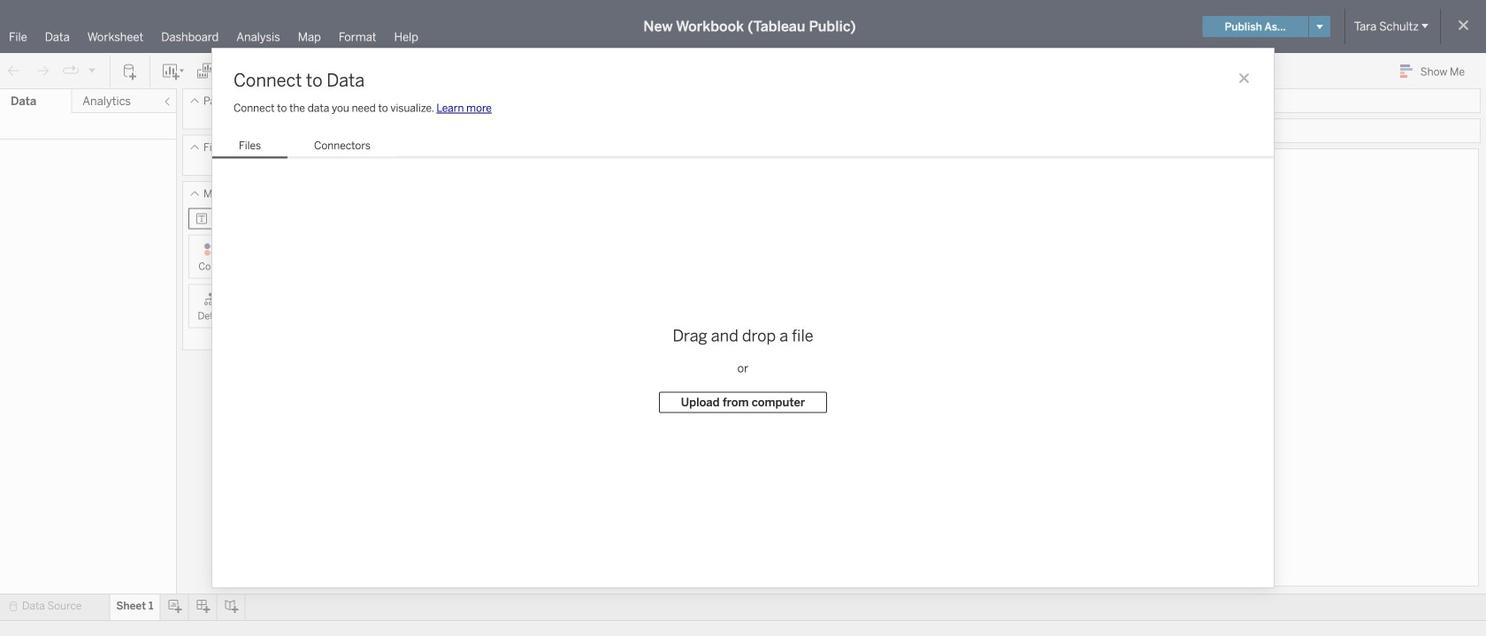 Task type: vqa. For each thing, say whether or not it's contained in the screenshot.
Details
no



Task type: locate. For each thing, give the bounding box(es) containing it.
replay animation image
[[62, 62, 80, 80]]

redo image
[[34, 62, 51, 80]]

duplicate image
[[196, 62, 214, 80]]

clear sheet image
[[225, 62, 253, 80]]

swap rows and columns image
[[275, 62, 293, 80]]

totals image
[[360, 62, 381, 80]]

replay animation image
[[87, 65, 97, 75]]

new data source image
[[121, 62, 139, 80]]

list box
[[212, 136, 397, 159]]



Task type: describe. For each thing, give the bounding box(es) containing it.
collapse image
[[162, 96, 172, 107]]

sort ascending image
[[303, 62, 321, 80]]

sort descending image
[[332, 62, 349, 80]]

undo image
[[5, 62, 23, 80]]

new worksheet image
[[161, 62, 186, 80]]



